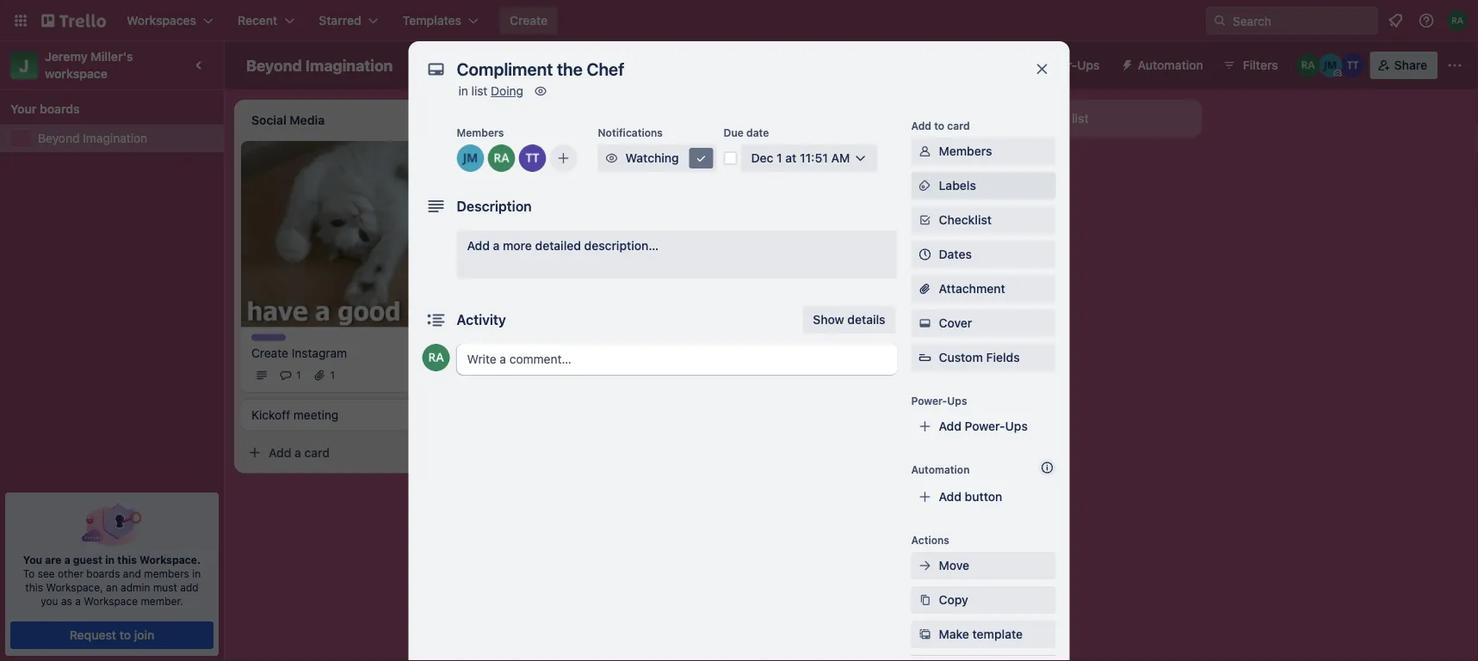 Task type: describe. For each thing, give the bounding box(es) containing it.
2 vertical spatial ups
[[1005, 420, 1028, 434]]

jeremy miller's workspace
[[45, 49, 136, 81]]

1 inside button
[[777, 151, 782, 165]]

more
[[503, 239, 532, 253]]

sm image for checklist
[[916, 212, 934, 229]]

add power-ups link
[[911, 413, 1056, 441]]

power-ups button
[[1002, 52, 1110, 79]]

create from template… image
[[930, 157, 943, 170]]

make
[[939, 628, 969, 642]]

labels link
[[911, 172, 1056, 200]]

power- inside button
[[1037, 58, 1077, 72]]

0 vertical spatial jeremy miller (jeremymiller198) image
[[457, 145, 484, 172]]

1 horizontal spatial this
[[117, 554, 137, 566]]

request
[[69, 629, 116, 643]]

board link
[[584, 52, 657, 79]]

add a more detailed description… link
[[457, 231, 897, 279]]

add button
[[939, 490, 1002, 504]]

due date
[[724, 127, 769, 139]]

add another list
[[999, 111, 1089, 126]]

watching
[[625, 151, 679, 165]]

your boards
[[10, 102, 80, 116]]

add left more
[[467, 239, 490, 253]]

the
[[566, 198, 584, 212]]

you
[[41, 596, 58, 608]]

sm image for automation
[[1114, 52, 1138, 76]]

card up members link
[[947, 120, 970, 132]]

filters button
[[1217, 52, 1283, 79]]

list inside add another list "button"
[[1072, 111, 1089, 126]]

a down detailed
[[539, 260, 546, 274]]

0 horizontal spatial members
[[457, 127, 504, 139]]

1 vertical spatial add a card button
[[485, 253, 678, 281]]

to for card
[[934, 120, 944, 132]]

Search field
[[1227, 8, 1377, 34]]

0 vertical spatial list
[[471, 84, 488, 98]]

template
[[972, 628, 1023, 642]]

doing
[[491, 84, 523, 98]]

1 down create instagram
[[296, 370, 301, 382]]

0 horizontal spatial this
[[25, 582, 43, 594]]

instagram
[[292, 346, 347, 360]]

actions
[[911, 535, 949, 547]]

card for the middle "add a card" button
[[549, 260, 574, 274]]

ruby anderson (rubyanderson7) image
[[488, 145, 515, 172]]

date
[[746, 127, 769, 139]]

dec 1 at 11:51 am
[[751, 151, 850, 165]]

add a more detailed description…
[[467, 239, 659, 253]]

detailed
[[535, 239, 581, 253]]

filters
[[1243, 58, 1278, 72]]

2 vertical spatial power-
[[965, 420, 1005, 434]]

create instagram
[[251, 346, 347, 360]]

a left more
[[493, 239, 500, 253]]

dec for dec 1 at 11:51 am
[[751, 151, 773, 165]]

thoughts thinking
[[496, 149, 543, 174]]

add down kickoff
[[269, 446, 291, 460]]

member.
[[141, 596, 183, 608]]

sm image inside move "link"
[[916, 558, 934, 575]]

automation inside automation 'button'
[[1138, 58, 1203, 72]]

Mark due date as complete checkbox
[[724, 152, 737, 165]]

board
[[613, 58, 647, 72]]

members link
[[911, 138, 1056, 165]]

and
[[123, 568, 141, 580]]

add up create from template… 'image'
[[911, 120, 931, 132]]

see
[[38, 568, 55, 580]]

ups inside button
[[1077, 58, 1100, 72]]

to
[[23, 568, 35, 580]]

1 horizontal spatial members
[[939, 144, 992, 158]]

add members to card image
[[557, 150, 570, 167]]

kickoff
[[251, 408, 290, 422]]

description…
[[584, 239, 659, 253]]

to for join
[[119, 629, 131, 643]]

workspace,
[[46, 582, 103, 594]]

show details link
[[803, 306, 896, 334]]

a down kickoff meeting on the bottom of the page
[[294, 446, 301, 460]]

meeting
[[293, 408, 339, 422]]

thoughts
[[496, 149, 543, 161]]

1 inside checkbox
[[563, 221, 567, 233]]

add inside "button"
[[999, 111, 1021, 126]]

workspace inside button
[[467, 58, 530, 72]]

another
[[1024, 111, 1069, 126]]

1 vertical spatial terry turtle (terryturtle) image
[[434, 365, 455, 386]]

back to home image
[[41, 7, 106, 34]]

sm image left the mark due date as complete option
[[693, 150, 710, 167]]

workspace inside you are a guest in this workspace. to see other boards and members in this workspace, an admin must add you as a workspace member.
[[84, 596, 138, 608]]

compliment the chef link
[[496, 196, 696, 213]]

watching button
[[598, 145, 717, 172]]

request to join
[[69, 629, 154, 643]]

beyond imagination link
[[38, 130, 213, 147]]

doing link
[[491, 84, 523, 98]]

notifications
[[598, 127, 663, 139]]

show menu image
[[1446, 57, 1463, 74]]

dates button
[[911, 241, 1056, 269]]

cover
[[939, 316, 972, 331]]

you are a guest in this workspace. to see other boards and members in this workspace, an admin must add you as a workspace member.
[[23, 554, 201, 608]]

a right the are
[[64, 554, 70, 566]]

create instagram link
[[251, 345, 451, 362]]

imagination inside board name text field
[[305, 56, 393, 74]]

sm image for labels
[[916, 177, 934, 195]]

members
[[144, 568, 189, 580]]

add left at
[[758, 156, 780, 170]]

add down 'custom'
[[939, 420, 961, 434]]

Board name text field
[[238, 52, 401, 79]]

make template
[[939, 628, 1023, 642]]



Task type: vqa. For each thing, say whether or not it's contained in the screenshot.
"move"
yes



Task type: locate. For each thing, give the bounding box(es) containing it.
1 horizontal spatial workspace
[[467, 58, 530, 72]]

1 horizontal spatial list
[[1072, 111, 1089, 126]]

2 horizontal spatial add a card button
[[730, 150, 923, 177]]

create inside button
[[510, 13, 548, 28]]

sm image left the make
[[916, 627, 934, 644]]

1 left at
[[777, 151, 782, 165]]

0 vertical spatial terry turtle (terryturtle) image
[[1341, 53, 1365, 77]]

guest
[[73, 554, 102, 566]]

power-ups up add another list "button"
[[1037, 58, 1100, 72]]

primary element
[[0, 0, 1478, 41]]

in
[[458, 84, 468, 98], [105, 554, 115, 566], [192, 568, 201, 580]]

this down to
[[25, 582, 43, 594]]

1 vertical spatial to
[[119, 629, 131, 643]]

0 horizontal spatial boards
[[40, 102, 80, 116]]

1 vertical spatial sm image
[[916, 558, 934, 575]]

this up and
[[117, 554, 137, 566]]

automation
[[1138, 58, 1203, 72], [911, 464, 970, 476]]

0 horizontal spatial sm image
[[532, 83, 549, 100]]

power-ups inside button
[[1037, 58, 1100, 72]]

create down color: purple, title: none icon
[[251, 346, 288, 360]]

0 vertical spatial beyond
[[246, 56, 302, 74]]

0 horizontal spatial power-
[[911, 395, 947, 407]]

show
[[813, 313, 844, 327]]

1 vertical spatial add a card
[[513, 260, 574, 274]]

0 horizontal spatial dec
[[541, 221, 560, 233]]

sm image
[[532, 83, 549, 100], [916, 558, 934, 575]]

add
[[999, 111, 1021, 126], [911, 120, 931, 132], [758, 156, 780, 170], [467, 239, 490, 253], [513, 260, 536, 274], [939, 420, 961, 434], [269, 446, 291, 460], [939, 490, 961, 504]]

terry turtle (terryturtle) image left share button
[[1341, 53, 1365, 77]]

attachment
[[939, 282, 1005, 296]]

power- down custom fields button
[[965, 420, 1005, 434]]

0 horizontal spatial add a card
[[269, 446, 330, 460]]

this
[[117, 554, 137, 566], [25, 582, 43, 594]]

1 vertical spatial beyond imagination
[[38, 131, 147, 145]]

other
[[58, 568, 83, 580]]

an
[[106, 582, 118, 594]]

jeremy
[[45, 49, 88, 64]]

miller's
[[91, 49, 133, 64]]

as
[[61, 596, 72, 608]]

card for rightmost "add a card" button
[[793, 156, 819, 170]]

0 horizontal spatial add a card button
[[241, 439, 434, 467]]

dec inside checkbox
[[541, 221, 560, 233]]

sm image left cover
[[916, 315, 934, 332]]

sm image inside make template link
[[916, 627, 934, 644]]

sm image down create from template… 'image'
[[916, 177, 934, 195]]

1 horizontal spatial create
[[510, 13, 548, 28]]

to up create from template… 'image'
[[934, 120, 944, 132]]

a right the as
[[75, 596, 81, 608]]

your boards with 1 items element
[[10, 99, 205, 120]]

sm image inside copy link
[[916, 592, 934, 609]]

0 vertical spatial to
[[934, 120, 944, 132]]

beyond
[[246, 56, 302, 74], [38, 131, 80, 145]]

sm image inside automation 'button'
[[1114, 52, 1138, 76]]

customize views image
[[666, 57, 683, 74]]

2 vertical spatial add a card
[[269, 446, 330, 460]]

Write a comment text field
[[457, 344, 897, 375]]

1 horizontal spatial to
[[934, 120, 944, 132]]

chef
[[587, 198, 614, 212]]

0 horizontal spatial beyond
[[38, 131, 80, 145]]

color: bold red, title: "thoughts" element
[[496, 148, 543, 161]]

Dec 1 checkbox
[[520, 217, 573, 238]]

boards right your
[[40, 102, 80, 116]]

power- up another
[[1037, 58, 1077, 72]]

1 horizontal spatial imagination
[[305, 56, 393, 74]]

card for the bottommost "add a card" button
[[304, 446, 330, 460]]

0 vertical spatial members
[[457, 127, 504, 139]]

you
[[23, 554, 42, 566]]

compliment
[[496, 198, 563, 212]]

0 horizontal spatial jeremy miller (jeremymiller198) image
[[457, 145, 484, 172]]

0 horizontal spatial workspace
[[84, 596, 138, 608]]

add left another
[[999, 111, 1021, 126]]

add a card button
[[730, 150, 923, 177], [485, 253, 678, 281], [241, 439, 434, 467]]

1 horizontal spatial boards
[[86, 568, 120, 580]]

0 vertical spatial sm image
[[532, 83, 549, 100]]

0 vertical spatial power-
[[1037, 58, 1077, 72]]

1 vertical spatial beyond
[[38, 131, 80, 145]]

1 up add a more detailed description…
[[563, 221, 567, 233]]

to
[[934, 120, 944, 132], [119, 629, 131, 643]]

in up "add"
[[192, 568, 201, 580]]

thinking link
[[496, 158, 696, 176]]

sm image left checklist
[[916, 212, 934, 229]]

create for create instagram
[[251, 346, 288, 360]]

ups up add power-ups
[[947, 395, 967, 407]]

1 vertical spatial boards
[[86, 568, 120, 580]]

members
[[457, 127, 504, 139], [939, 144, 992, 158]]

terry turtle (terryturtle) image right ruby anderson (rubyanderson7) icon
[[519, 145, 546, 172]]

0 vertical spatial ups
[[1077, 58, 1100, 72]]

add
[[180, 582, 199, 594]]

1 horizontal spatial in
[[192, 568, 201, 580]]

to left join
[[119, 629, 131, 643]]

show details
[[813, 313, 885, 327]]

automation button
[[1114, 52, 1214, 79]]

sm image for watching
[[603, 150, 620, 167]]

kickoff meeting
[[251, 408, 339, 422]]

thinking
[[496, 160, 543, 174]]

add inside button
[[939, 490, 961, 504]]

11:51
[[800, 151, 828, 165]]

list
[[471, 84, 488, 98], [1072, 111, 1089, 126]]

ruby anderson (rubyanderson7) image
[[1447, 10, 1468, 31], [1296, 53, 1320, 77], [678, 217, 699, 238], [422, 344, 450, 372]]

in list doing
[[458, 84, 523, 98]]

your
[[10, 102, 37, 116]]

1 vertical spatial terry turtle (terryturtle) image
[[519, 145, 546, 172]]

beyond inside board name text field
[[246, 56, 302, 74]]

sm image down notifications
[[603, 150, 620, 167]]

1 horizontal spatial terry turtle (terryturtle) image
[[1341, 53, 1365, 77]]

workspace.
[[140, 554, 201, 566]]

members up ruby anderson (rubyanderson7) icon
[[457, 127, 504, 139]]

a
[[783, 156, 790, 170], [493, 239, 500, 253], [539, 260, 546, 274], [294, 446, 301, 460], [64, 554, 70, 566], [75, 596, 81, 608]]

add button button
[[911, 484, 1056, 511]]

terry turtle (terryturtle) image
[[1341, 53, 1365, 77], [519, 145, 546, 172]]

dec 1 at 11:51 am button
[[741, 145, 878, 172]]

jeremy miller (jeremymiller198) image
[[1318, 53, 1343, 77]]

sm image inside labels link
[[916, 177, 934, 195]]

activity
[[457, 312, 506, 328]]

1 horizontal spatial power-
[[965, 420, 1005, 434]]

sm image inside members link
[[916, 143, 934, 160]]

1 horizontal spatial terry turtle (terryturtle) image
[[630, 217, 651, 238]]

checklist link
[[911, 207, 1056, 234]]

1 horizontal spatial automation
[[1138, 58, 1203, 72]]

1 horizontal spatial sm image
[[916, 558, 934, 575]]

dec
[[751, 151, 773, 165], [541, 221, 560, 233]]

beyond imagination inside board name text field
[[246, 56, 393, 74]]

j
[[19, 55, 29, 75]]

in left the "doing" 'link'
[[458, 84, 468, 98]]

1 horizontal spatial beyond
[[246, 56, 302, 74]]

card left am
[[793, 156, 819, 170]]

0 horizontal spatial create
[[251, 346, 288, 360]]

2 vertical spatial add a card button
[[241, 439, 434, 467]]

0 vertical spatial in
[[458, 84, 468, 98]]

kickoff meeting link
[[251, 407, 451, 424]]

admin
[[121, 582, 150, 594]]

0 vertical spatial boards
[[40, 102, 80, 116]]

sm image down add to card
[[916, 143, 934, 160]]

add a card down detailed
[[513, 260, 574, 274]]

power-
[[1037, 58, 1077, 72], [911, 395, 947, 407], [965, 420, 1005, 434]]

imagination left star or unstar board 'image'
[[305, 56, 393, 74]]

details
[[847, 313, 885, 327]]

copy
[[939, 594, 968, 608]]

create up workspace visible
[[510, 13, 548, 28]]

color: purple, title: none image
[[251, 334, 286, 341]]

2 horizontal spatial add a card
[[758, 156, 819, 170]]

card down add a more detailed description…
[[549, 260, 574, 274]]

0 vertical spatial dec
[[751, 151, 773, 165]]

0 horizontal spatial list
[[471, 84, 488, 98]]

add power-ups
[[939, 420, 1028, 434]]

open information menu image
[[1418, 12, 1435, 29]]

button
[[965, 490, 1002, 504]]

card
[[947, 120, 970, 132], [793, 156, 819, 170], [549, 260, 574, 274], [304, 446, 330, 460]]

0 horizontal spatial imagination
[[83, 131, 147, 145]]

1 horizontal spatial jeremy miller (jeremymiller198) image
[[654, 217, 675, 238]]

create button
[[499, 7, 558, 34]]

terry turtle (terryturtle) image
[[630, 217, 651, 238], [434, 365, 455, 386]]

0 horizontal spatial to
[[119, 629, 131, 643]]

2 horizontal spatial ups
[[1077, 58, 1100, 72]]

2 horizontal spatial power-
[[1037, 58, 1077, 72]]

0 vertical spatial terry turtle (terryturtle) image
[[630, 217, 651, 238]]

make template link
[[911, 622, 1056, 649]]

sm image up add another list "button"
[[1114, 52, 1138, 76]]

dec up detailed
[[541, 221, 560, 233]]

0 horizontal spatial automation
[[911, 464, 970, 476]]

0 vertical spatial power-ups
[[1037, 58, 1100, 72]]

sm image inside checklist "link"
[[916, 212, 934, 229]]

0 vertical spatial add a card button
[[730, 150, 923, 177]]

jeremy miller (jeremymiller198) image
[[457, 145, 484, 172], [654, 217, 675, 238]]

request to join button
[[11, 622, 213, 650]]

1 vertical spatial this
[[25, 582, 43, 594]]

0 vertical spatial add a card
[[758, 156, 819, 170]]

0 horizontal spatial in
[[105, 554, 115, 566]]

2 horizontal spatial in
[[458, 84, 468, 98]]

must
[[153, 582, 177, 594]]

1 vertical spatial imagination
[[83, 131, 147, 145]]

cover link
[[911, 310, 1056, 337]]

0 horizontal spatial beyond imagination
[[38, 131, 147, 145]]

0 vertical spatial automation
[[1138, 58, 1203, 72]]

sm image
[[1114, 52, 1138, 76], [916, 143, 934, 160], [603, 150, 620, 167], [693, 150, 710, 167], [916, 177, 934, 195], [916, 212, 934, 229], [916, 315, 934, 332], [916, 592, 934, 609], [916, 627, 934, 644]]

star or unstar board image
[[412, 59, 426, 72]]

1 horizontal spatial dec
[[751, 151, 773, 165]]

1 vertical spatial in
[[105, 554, 115, 566]]

0 notifications image
[[1385, 10, 1406, 31]]

due
[[724, 127, 744, 139]]

automation left 'filters' button
[[1138, 58, 1203, 72]]

0 horizontal spatial terry turtle (terryturtle) image
[[434, 365, 455, 386]]

automation up add button at the right bottom of page
[[911, 464, 970, 476]]

dec inside button
[[751, 151, 773, 165]]

1 down instagram
[[330, 370, 335, 382]]

add another list button
[[968, 100, 1202, 138]]

ups up add another list "button"
[[1077, 58, 1100, 72]]

boards inside you are a guest in this workspace. to see other boards and members in this workspace, an admin must add you as a workspace member.
[[86, 568, 120, 580]]

compliment the chef
[[496, 198, 614, 212]]

1 horizontal spatial power-ups
[[1037, 58, 1100, 72]]

share button
[[1370, 52, 1438, 79]]

search image
[[1213, 14, 1227, 28]]

workspace up in list doing
[[467, 58, 530, 72]]

fields
[[986, 351, 1020, 365]]

visible
[[533, 58, 570, 72]]

1 vertical spatial dec
[[541, 221, 560, 233]]

a left 11:51 at right
[[783, 156, 790, 170]]

1 vertical spatial create
[[251, 346, 288, 360]]

1 vertical spatial jeremy miller (jeremymiller198) image
[[654, 217, 675, 238]]

members up labels
[[939, 144, 992, 158]]

1 horizontal spatial add a card
[[513, 260, 574, 274]]

add left button at the bottom of the page
[[939, 490, 961, 504]]

0 horizontal spatial power-ups
[[911, 395, 967, 407]]

sm image left copy
[[916, 592, 934, 609]]

at
[[785, 151, 797, 165]]

imagination
[[305, 56, 393, 74], [83, 131, 147, 145]]

attachment button
[[911, 275, 1056, 303]]

share
[[1394, 58, 1427, 72]]

0 horizontal spatial terry turtle (terryturtle) image
[[519, 145, 546, 172]]

0 vertical spatial beyond imagination
[[246, 56, 393, 74]]

power- down 'custom'
[[911, 395, 947, 407]]

in right guest
[[105, 554, 115, 566]]

to inside button
[[119, 629, 131, 643]]

description
[[457, 198, 532, 215]]

add a card for the bottommost "add a card" button
[[269, 446, 330, 460]]

1 horizontal spatial add a card button
[[485, 253, 678, 281]]

add down more
[[513, 260, 536, 274]]

1
[[777, 151, 782, 165], [563, 221, 567, 233], [296, 370, 301, 382], [330, 370, 335, 382]]

None text field
[[448, 53, 1016, 84]]

1 horizontal spatial beyond imagination
[[246, 56, 393, 74]]

sm image down visible
[[532, 83, 549, 100]]

imagination down your boards with 1 items element
[[83, 131, 147, 145]]

checklist
[[939, 213, 992, 227]]

card down meeting
[[304, 446, 330, 460]]

1 vertical spatial ups
[[947, 395, 967, 407]]

0 horizontal spatial ups
[[947, 395, 967, 407]]

2 vertical spatial in
[[192, 568, 201, 580]]

workspace visible button
[[436, 52, 580, 79]]

jeremy miller (jeremymiller198) image left ruby anderson (rubyanderson7) icon
[[457, 145, 484, 172]]

add a card for the middle "add a card" button
[[513, 260, 574, 274]]

0 vertical spatial this
[[117, 554, 137, 566]]

jeremy miller (jeremymiller198) image up description…
[[654, 217, 675, 238]]

custom
[[939, 351, 983, 365]]

list left the "doing" 'link'
[[471, 84, 488, 98]]

add a card down date
[[758, 156, 819, 170]]

labels
[[939, 179, 976, 193]]

move link
[[911, 553, 1056, 580]]

are
[[45, 554, 62, 566]]

ups down fields
[[1005, 420, 1028, 434]]

create for create
[[510, 13, 548, 28]]

0 vertical spatial create
[[510, 13, 548, 28]]

dec 1
[[541, 221, 567, 233]]

0 vertical spatial imagination
[[305, 56, 393, 74]]

copy link
[[911, 587, 1056, 615]]

sm image for make template
[[916, 627, 934, 644]]

sm image inside cover 'link'
[[916, 315, 934, 332]]

1 vertical spatial workspace
[[84, 596, 138, 608]]

1 vertical spatial power-
[[911, 395, 947, 407]]

0 vertical spatial workspace
[[467, 58, 530, 72]]

am
[[831, 151, 850, 165]]

list right another
[[1072, 111, 1089, 126]]

1 vertical spatial list
[[1072, 111, 1089, 126]]

custom fields button
[[911, 349, 1056, 367]]

power-ups down 'custom'
[[911, 395, 967, 407]]

add a card for rightmost "add a card" button
[[758, 156, 819, 170]]

sm image for members
[[916, 143, 934, 160]]

dec for dec 1
[[541, 221, 560, 233]]

1 vertical spatial members
[[939, 144, 992, 158]]

sm image down actions
[[916, 558, 934, 575]]

dec down date
[[751, 151, 773, 165]]

add a card down kickoff meeting on the bottom of the page
[[269, 446, 330, 460]]

1 vertical spatial automation
[[911, 464, 970, 476]]

sm image for copy
[[916, 592, 934, 609]]

sm image for cover
[[916, 315, 934, 332]]

power-ups
[[1037, 58, 1100, 72], [911, 395, 967, 407]]

workspace down an
[[84, 596, 138, 608]]

1 vertical spatial power-ups
[[911, 395, 967, 407]]

dates
[[939, 247, 972, 262]]

boards up an
[[86, 568, 120, 580]]

1 horizontal spatial ups
[[1005, 420, 1028, 434]]

add to card
[[911, 120, 970, 132]]



